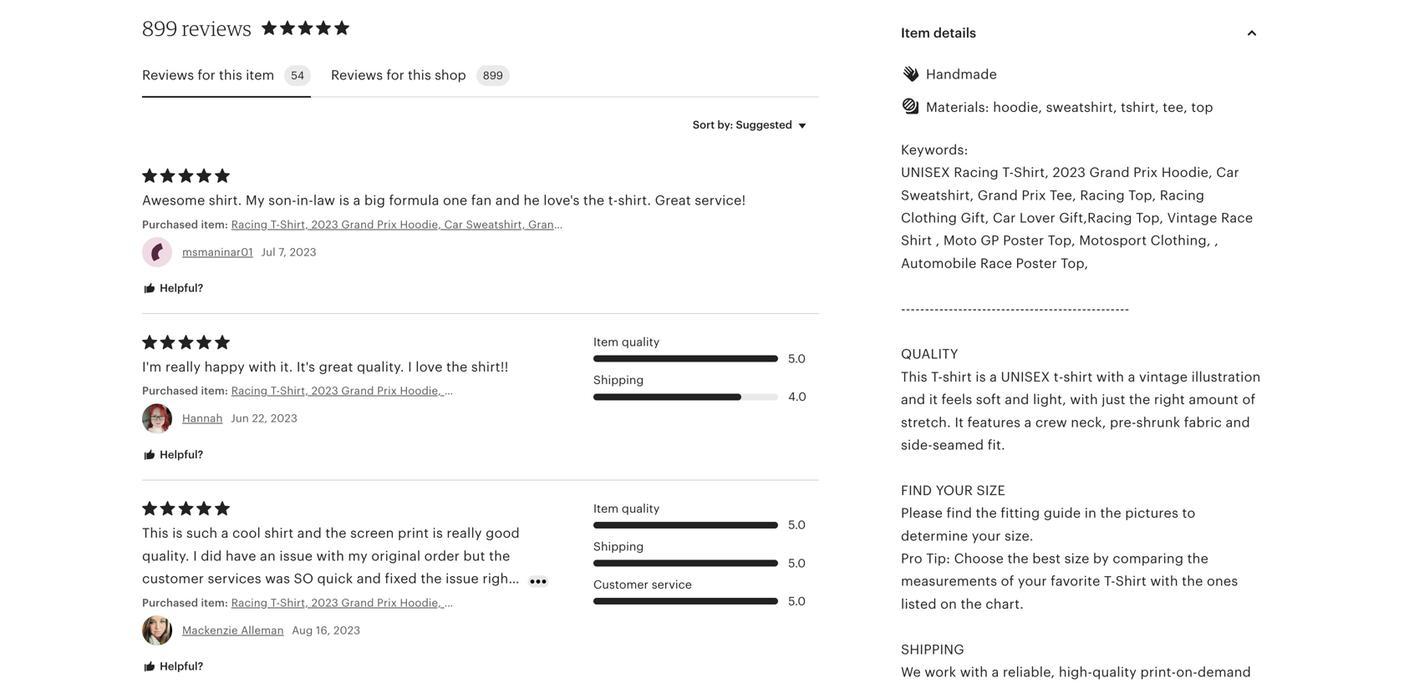 Task type: describe. For each thing, give the bounding box(es) containing it.
and up so
[[297, 526, 322, 541]]

print-
[[1140, 665, 1176, 680]]

hoodie,
[[1162, 165, 1213, 180]]

the inside the quality this t-shirt is a unisex t-shirt with a vintage illustration and it feels soft and light, with just the right amount of stretch. it features a crew neck, pre-shrunk fabric and side-seamed fit.
[[1129, 392, 1150, 408]]

moto
[[943, 233, 977, 248]]

the right on
[[961, 597, 982, 612]]

demand
[[1198, 665, 1251, 680]]

order
[[424, 549, 460, 564]]

he
[[524, 193, 540, 208]]

size.
[[1005, 529, 1034, 544]]

t- inside the quality this t-shirt is a unisex t-shirt with a vintage illustration and it feels soft and light, with just the right amount of stretch. it features a crew neck, pre-shrunk fabric and side-seamed fit.
[[931, 370, 943, 385]]

for for shop
[[386, 68, 404, 83]]

helpful? button for awesome
[[130, 273, 216, 304]]

0 horizontal spatial racing
[[954, 165, 999, 180]]

1 horizontal spatial race
[[1221, 211, 1253, 226]]

27 - from the left
[[1025, 302, 1030, 317]]

customer
[[593, 578, 649, 592]]

45 - from the left
[[1110, 302, 1115, 317]]

sort by: suggested
[[693, 119, 792, 131]]

the up the ones
[[1187, 552, 1209, 567]]

and left it
[[901, 392, 925, 408]]

it
[[955, 415, 964, 430]]

sweatshirt,
[[901, 188, 974, 203]]

shirt!!
[[471, 360, 509, 375]]

32 - from the left
[[1049, 302, 1053, 317]]

chart.
[[986, 597, 1024, 612]]

crew
[[1035, 415, 1067, 430]]

fixed
[[385, 572, 417, 587]]

materials:
[[926, 100, 989, 115]]

0 horizontal spatial prix
[[1022, 188, 1046, 203]]

to
[[1182, 506, 1196, 521]]

shipping
[[901, 643, 964, 658]]

vintage
[[1139, 370, 1188, 385]]

so
[[1163, 688, 1178, 689]]

good
[[486, 526, 520, 541]]

gift,racing
[[1059, 211, 1132, 226]]

a left big
[[353, 193, 361, 208]]

and inside the shipping we work with a reliable, high-quality print-on-demand partner with locations in us and the eu, so dependin
[[1085, 688, 1110, 689]]

23 - from the left
[[1006, 302, 1010, 317]]

29 - from the left
[[1034, 302, 1039, 317]]

find
[[901, 483, 932, 498]]

quality. inside this is such a cool shirt and the screen print is really good quality. i did have an issue with my original order but the customer services was so quick and fixed the issue right away. would recommend!!
[[142, 549, 189, 564]]

16,
[[316, 625, 331, 637]]

2 5.0 from the top
[[788, 519, 806, 532]]

0 vertical spatial poster
[[1003, 233, 1044, 248]]

work
[[925, 665, 956, 680]]

purchased for awesome
[[142, 218, 198, 231]]

best
[[1032, 552, 1061, 567]]

ones
[[1207, 574, 1238, 589]]

is right law
[[339, 193, 349, 208]]

would
[[182, 595, 223, 610]]

print
[[398, 526, 429, 541]]

46 - from the left
[[1115, 302, 1120, 317]]

i'm really happy with it. it's great quality. i love the shirt!!
[[142, 360, 509, 375]]

0 vertical spatial i
[[408, 360, 412, 375]]

clothing,
[[1151, 233, 1211, 248]]

please
[[901, 506, 943, 521]]

tee,
[[1163, 100, 1188, 115]]

in-
[[297, 193, 313, 208]]

suggested
[[736, 119, 792, 131]]

and down amount
[[1226, 415, 1250, 430]]

reviews for this item
[[142, 68, 274, 83]]

your
[[936, 483, 973, 498]]

the down good
[[489, 549, 510, 564]]

21 - from the left
[[996, 302, 1001, 317]]

is up order
[[433, 526, 443, 541]]

is inside the quality this t-shirt is a unisex t-shirt with a vintage illustration and it feels soft and light, with just the right amount of stretch. it features a crew neck, pre-shrunk fabric and side-seamed fit.
[[976, 370, 986, 385]]

1 vertical spatial grand
[[978, 188, 1018, 203]]

t- inside find your size please find the fitting guide in the pictures to determine your size. pro tip: choose the best size by comparing the measurements of your favorite t-shirt with the ones listed on the chart.
[[1104, 574, 1116, 589]]

item quality for 5.0
[[593, 502, 660, 516]]

great
[[655, 193, 691, 208]]

37 - from the left
[[1072, 302, 1077, 317]]

17 - from the left
[[977, 302, 982, 317]]

top
[[1191, 100, 1213, 115]]

reliable,
[[1003, 665, 1055, 680]]

item details
[[901, 26, 976, 41]]

measurements
[[901, 574, 997, 589]]

and left he
[[495, 193, 520, 208]]

28 - from the left
[[1030, 302, 1034, 317]]

choose
[[954, 552, 1004, 567]]

3 helpful? from the top
[[157, 661, 203, 673]]

47 - from the left
[[1120, 302, 1125, 317]]

pictures
[[1125, 506, 1179, 521]]

1 horizontal spatial prix
[[1133, 165, 1158, 180]]

4 - from the left
[[915, 302, 920, 317]]

2 horizontal spatial racing
[[1160, 188, 1205, 203]]

0 vertical spatial grand
[[1089, 165, 1130, 180]]

size
[[1064, 552, 1089, 567]]

0 vertical spatial t-
[[608, 193, 618, 208]]

gp
[[981, 233, 999, 248]]

35 - from the left
[[1063, 302, 1068, 317]]

with inside this is such a cool shirt and the screen print is really good quality. i did have an issue with my original order but the customer services was so quick and fixed the issue right away. would recommend!!
[[316, 549, 344, 564]]

eu,
[[1138, 688, 1159, 689]]

was
[[265, 572, 290, 587]]

a left vintage at the bottom
[[1128, 370, 1136, 385]]

3 item: from the top
[[201, 597, 228, 610]]

did
[[201, 549, 222, 564]]

shirt inside this is such a cool shirt and the screen print is really good quality. i did have an issue with my original order but the customer services was so quick and fixed the issue right away. would recommend!!
[[264, 526, 294, 541]]

with left it.
[[248, 360, 276, 375]]

right inside this is such a cool shirt and the screen print is really good quality. i did have an issue with my original order but the customer services was so quick and fixed the issue right away. would recommend!!
[[483, 572, 514, 587]]

msmaninar01 jul 7, 2023
[[182, 246, 317, 259]]

2023 right 7,
[[290, 246, 317, 259]]

determine
[[901, 529, 968, 544]]

is left such
[[172, 526, 183, 541]]

sort by: suggested button
[[680, 108, 825, 143]]

36 - from the left
[[1068, 302, 1072, 317]]

it's
[[297, 360, 315, 375]]

the right love
[[446, 360, 468, 375]]

3 purchased from the top
[[142, 597, 198, 610]]

34 - from the left
[[1058, 302, 1063, 317]]

1 vertical spatial car
[[993, 211, 1016, 226]]

0 horizontal spatial really
[[165, 360, 201, 375]]

3 helpful? button from the top
[[130, 652, 216, 683]]

the down size.
[[1007, 552, 1029, 567]]

tee,
[[1050, 188, 1076, 203]]

0 vertical spatial your
[[972, 529, 1001, 544]]

with up the just
[[1096, 370, 1124, 385]]

materials: hoodie, sweatshirt, tshirt, tee, top
[[926, 100, 1213, 115]]

41 - from the left
[[1091, 302, 1096, 317]]

1 vertical spatial poster
[[1016, 256, 1057, 271]]

this is such a cool shirt and the screen print is really good quality. i did have an issue with my original order but the customer services was so quick and fixed the issue right away. would recommend!!
[[142, 526, 520, 610]]

find
[[947, 506, 972, 521]]

item inside item details dropdown button
[[901, 26, 930, 41]]

2023 right 16,
[[334, 625, 360, 637]]

we
[[901, 665, 921, 680]]

item quality for 4.0
[[593, 336, 660, 349]]

shop
[[435, 68, 466, 83]]

aug
[[292, 625, 313, 637]]

service
[[652, 578, 692, 592]]

1 , from the left
[[936, 233, 940, 248]]

reviews for reviews for this item
[[142, 68, 194, 83]]

top, down motosport
[[1061, 256, 1088, 271]]

item for 4.0
[[593, 336, 619, 349]]

the left screen
[[325, 526, 347, 541]]

39 - from the left
[[1082, 302, 1087, 317]]

vintage
[[1167, 211, 1217, 226]]

soft
[[976, 392, 1001, 408]]

7,
[[279, 246, 287, 259]]

fitting
[[1001, 506, 1040, 521]]

3 purchased item: from the top
[[142, 597, 231, 610]]

8 - from the left
[[934, 302, 939, 317]]

motosport
[[1079, 233, 1147, 248]]

the down "size"
[[976, 506, 997, 521]]

quick
[[317, 572, 353, 587]]

locations
[[984, 688, 1044, 689]]

the left pictures
[[1100, 506, 1122, 521]]

on
[[940, 597, 957, 612]]

reviews for this shop
[[331, 68, 466, 83]]

2 shirt. from the left
[[618, 193, 651, 208]]

this for shop
[[408, 68, 431, 83]]

stretch.
[[901, 415, 951, 430]]

helpful? for awesome
[[157, 282, 203, 295]]

features
[[967, 415, 1021, 430]]

quality for 5.0
[[622, 502, 660, 516]]

big
[[364, 193, 385, 208]]

0 vertical spatial car
[[1216, 165, 1239, 180]]

msmaninar01
[[182, 246, 253, 259]]

reviews for reviews for this shop
[[331, 68, 383, 83]]

t- inside the keywords: unisex racing t-shirt, 2023 grand prix hoodie, car sweatshirt, grand prix tee, racing top, racing clothing gift, car lover gift,racing top,  vintage race shirt , moto gp poster top, motosport clothing, , automobile race poster top,
[[1002, 165, 1014, 180]]

us
[[1063, 688, 1082, 689]]

cool
[[232, 526, 261, 541]]

find your size please find the fitting guide in the pictures to determine your size. pro tip: choose the best size by comparing the measurements of your favorite t-shirt with the ones listed on the chart.
[[901, 483, 1238, 612]]



Task type: locate. For each thing, give the bounding box(es) containing it.
top, down lover
[[1048, 233, 1076, 248]]

0 horizontal spatial issue
[[279, 549, 313, 564]]

20 - from the left
[[991, 302, 996, 317]]

0 horizontal spatial shirt
[[901, 233, 932, 248]]

item details button
[[886, 13, 1277, 53]]

feels
[[942, 392, 972, 408]]

0 horizontal spatial your
[[972, 529, 1001, 544]]

1 vertical spatial t-
[[1054, 370, 1064, 385]]

1 horizontal spatial quality.
[[357, 360, 404, 375]]

a
[[353, 193, 361, 208], [990, 370, 997, 385], [1128, 370, 1136, 385], [1024, 415, 1032, 430], [221, 526, 229, 541], [992, 665, 999, 680]]

shirt. left 'great'
[[618, 193, 651, 208]]

helpful? button
[[130, 273, 216, 304], [130, 440, 216, 471], [130, 652, 216, 683]]

shirt down clothing on the top right
[[901, 233, 932, 248]]

lover
[[1020, 211, 1055, 226]]

1 shirt. from the left
[[209, 193, 242, 208]]

amount
[[1189, 392, 1239, 408]]

2 item: from the top
[[201, 385, 228, 398]]

really inside this is such a cool shirt and the screen print is really good quality. i did have an issue with my original order but the customer services was so quick and fixed the issue right away. would recommend!!
[[447, 526, 482, 541]]

1 purchased item: from the top
[[142, 218, 231, 231]]

this for item
[[219, 68, 242, 83]]

it.
[[280, 360, 293, 375]]

shirt,
[[1014, 165, 1049, 180]]

quality.
[[357, 360, 404, 375], [142, 549, 189, 564]]

by
[[1093, 552, 1109, 567]]

and down the my
[[357, 572, 381, 587]]

by:
[[717, 119, 733, 131]]

1 vertical spatial quality
[[622, 502, 660, 516]]

0 horizontal spatial 899
[[142, 16, 178, 40]]

5 - from the left
[[920, 302, 925, 317]]

helpful? down 'hannah'
[[157, 449, 203, 461]]

an
[[260, 549, 276, 564]]

issue down the "but"
[[446, 572, 479, 587]]

car up gp
[[993, 211, 1016, 226]]

with right the work
[[960, 665, 988, 680]]

prix left hoodie,
[[1133, 165, 1158, 180]]

0 vertical spatial prix
[[1133, 165, 1158, 180]]

1 horizontal spatial reviews
[[331, 68, 383, 83]]

of
[[1242, 392, 1256, 408], [1001, 574, 1014, 589]]

clothing
[[901, 211, 957, 226]]

1 horizontal spatial shirt.
[[618, 193, 651, 208]]

customer
[[142, 572, 204, 587]]

1 horizontal spatial this
[[408, 68, 431, 83]]

2 vertical spatial item
[[593, 502, 619, 516]]

race right vintage
[[1221, 211, 1253, 226]]

shirt up the "an"
[[264, 526, 294, 541]]

1 vertical spatial really
[[447, 526, 482, 541]]

2 vertical spatial helpful?
[[157, 661, 203, 673]]

0 horizontal spatial ,
[[936, 233, 940, 248]]

purchased item: for really
[[142, 385, 231, 398]]

seamed
[[933, 438, 984, 453]]

0 horizontal spatial shirt
[[264, 526, 294, 541]]

son-
[[268, 193, 297, 208]]

neck,
[[1071, 415, 1106, 430]]

, down vintage
[[1214, 233, 1219, 248]]

with inside find your size please find the fitting guide in the pictures to determine your size. pro tip: choose the best size by comparing the measurements of your favorite t-shirt with the ones listed on the chart.
[[1150, 574, 1178, 589]]

helpful? button down mackenzie
[[130, 652, 216, 683]]

favorite
[[1051, 574, 1100, 589]]

with up quick
[[316, 549, 344, 564]]

purchased item: for shirt.
[[142, 218, 231, 231]]

a up locations
[[992, 665, 999, 680]]

22 - from the left
[[1001, 302, 1006, 317]]

purchased item: up hannah 'link'
[[142, 385, 231, 398]]

quality inside the shipping we work with a reliable, high-quality print-on-demand partner with locations in us and the eu, so dependin
[[1093, 665, 1137, 680]]

a left crew
[[1024, 415, 1032, 430]]

love
[[416, 360, 443, 375]]

with up neck,
[[1070, 392, 1098, 408]]

1 horizontal spatial ,
[[1214, 233, 1219, 248]]

899 for 899
[[483, 69, 503, 82]]

2 helpful? button from the top
[[130, 440, 216, 471]]

really up the "but"
[[447, 526, 482, 541]]

0 horizontal spatial car
[[993, 211, 1016, 226]]

shirt up feels
[[943, 370, 972, 385]]

this inside the quality this t-shirt is a unisex t-shirt with a vintage illustration and it feels soft and light, with just the right amount of stretch. it features a crew neck, pre-shrunk fabric and side-seamed fit.
[[901, 370, 927, 385]]

0 vertical spatial item quality
[[593, 336, 660, 349]]

this left item
[[219, 68, 242, 83]]

reviews
[[182, 16, 252, 40]]

shipping for 4.0
[[593, 374, 644, 387]]

9 - from the left
[[939, 302, 944, 317]]

1 vertical spatial of
[[1001, 574, 1014, 589]]

14 - from the left
[[963, 302, 968, 317]]

with
[[248, 360, 276, 375], [1096, 370, 1124, 385], [1070, 392, 1098, 408], [316, 549, 344, 564], [1150, 574, 1178, 589], [960, 665, 988, 680], [953, 688, 981, 689]]

a up 'soft' at the bottom of page
[[990, 370, 997, 385]]

0 horizontal spatial i
[[193, 549, 197, 564]]

item: for really
[[201, 385, 228, 398]]

the down order
[[421, 572, 442, 587]]

have
[[226, 549, 256, 564]]

1 helpful? from the top
[[157, 282, 203, 295]]

i left did
[[193, 549, 197, 564]]

0 horizontal spatial race
[[980, 256, 1012, 271]]

1 horizontal spatial really
[[447, 526, 482, 541]]

1 horizontal spatial 899
[[483, 69, 503, 82]]

keywords: unisex racing t-shirt, 2023 grand prix hoodie, car sweatshirt, grand prix tee, racing top, racing clothing gift, car lover gift,racing top,  vintage race shirt , moto gp poster top, motosport clothing, , automobile race poster top,
[[901, 142, 1253, 271]]

customer service
[[593, 578, 692, 592]]

0 vertical spatial issue
[[279, 549, 313, 564]]

33 - from the left
[[1053, 302, 1058, 317]]

6 - from the left
[[925, 302, 930, 317]]

1 vertical spatial right
[[483, 572, 514, 587]]

with down comparing
[[1150, 574, 1178, 589]]

racing up sweatshirt, at the right top of page
[[954, 165, 999, 180]]

1 reviews from the left
[[142, 68, 194, 83]]

i
[[408, 360, 412, 375], [193, 549, 197, 564]]

unisex down the 'keywords:'
[[901, 165, 950, 180]]

1 vertical spatial race
[[980, 256, 1012, 271]]

and right us on the bottom right
[[1085, 688, 1110, 689]]

0 horizontal spatial quality.
[[142, 549, 189, 564]]

1 horizontal spatial i
[[408, 360, 412, 375]]

1 horizontal spatial shirt
[[1116, 574, 1147, 589]]

44 - from the left
[[1106, 302, 1110, 317]]

your up choose
[[972, 529, 1001, 544]]

2 vertical spatial helpful? button
[[130, 652, 216, 683]]

4 5.0 from the top
[[788, 595, 806, 608]]

2 vertical spatial purchased
[[142, 597, 198, 610]]

pro
[[901, 552, 923, 567]]

2023 right 22,
[[271, 413, 298, 425]]

issue
[[279, 549, 313, 564], [446, 572, 479, 587]]

item: down happy
[[201, 385, 228, 398]]

899 left the reviews
[[142, 16, 178, 40]]

item
[[246, 68, 274, 83]]

shirt inside the keywords: unisex racing t-shirt, 2023 grand prix hoodie, car sweatshirt, grand prix tee, racing top, racing clothing gift, car lover gift,racing top,  vintage race shirt , moto gp poster top, motosport clothing, , automobile race poster top,
[[901, 233, 932, 248]]

this inside this is such a cool shirt and the screen print is really good quality. i did have an issue with my original order but the customer services was so quick and fixed the issue right away. would recommend!!
[[142, 526, 169, 541]]

shirt up light,
[[1064, 370, 1093, 385]]

purchased for i'm
[[142, 385, 198, 398]]

purchased down 'customer'
[[142, 597, 198, 610]]

grand up gift,
[[978, 188, 1018, 203]]

1 vertical spatial purchased item:
[[142, 385, 231, 398]]

my
[[348, 549, 368, 564]]

racing down hoodie,
[[1160, 188, 1205, 203]]

1 vertical spatial item quality
[[593, 502, 660, 516]]

item: for shirt.
[[201, 218, 228, 231]]

so
[[294, 572, 314, 587]]

i inside this is such a cool shirt and the screen print is really good quality. i did have an issue with my original order but the customer services was so quick and fixed the issue right away. would recommend!!
[[193, 549, 197, 564]]

1 horizontal spatial this
[[901, 370, 927, 385]]

------------------------------------------------
[[901, 302, 1129, 317]]

t-
[[1002, 165, 1014, 180], [931, 370, 943, 385], [1104, 574, 1116, 589]]

1 item: from the top
[[201, 218, 228, 231]]

partner
[[901, 688, 949, 689]]

1 horizontal spatial racing
[[1080, 188, 1125, 203]]

t- right love's
[[608, 193, 618, 208]]

1 - from the left
[[901, 302, 906, 317]]

13 - from the left
[[958, 302, 963, 317]]

such
[[186, 526, 218, 541]]

1 horizontal spatial t-
[[1054, 370, 1064, 385]]

0 horizontal spatial t-
[[608, 193, 618, 208]]

on-
[[1176, 665, 1198, 680]]

illustration
[[1191, 370, 1261, 385]]

shirt inside find your size please find the fitting guide in the pictures to determine your size. pro tip: choose the best size by comparing the measurements of your favorite t-shirt with the ones listed on the chart.
[[1116, 574, 1147, 589]]

0 vertical spatial helpful? button
[[130, 273, 216, 304]]

helpful? button for i'm
[[130, 440, 216, 471]]

in inside find your size please find the fitting guide in the pictures to determine your size. pro tip: choose the best size by comparing the measurements of your favorite t-shirt with the ones listed on the chart.
[[1085, 506, 1097, 521]]

item:
[[201, 218, 228, 231], [201, 385, 228, 398], [201, 597, 228, 610]]

item: up mackenzie
[[201, 597, 228, 610]]

fabric
[[1184, 415, 1222, 430]]

in right guide
[[1085, 506, 1097, 521]]

0 vertical spatial purchased item:
[[142, 218, 231, 231]]

0 vertical spatial unisex
[[901, 165, 950, 180]]

awesome
[[142, 193, 205, 208]]

for down the '899 reviews'
[[198, 68, 215, 83]]

15 - from the left
[[968, 302, 972, 317]]

899 reviews
[[142, 16, 252, 40]]

0 vertical spatial shipping
[[593, 374, 644, 387]]

18 - from the left
[[982, 302, 987, 317]]

purchased down i'm
[[142, 385, 198, 398]]

1 vertical spatial prix
[[1022, 188, 1046, 203]]

2 vertical spatial purchased item:
[[142, 597, 231, 610]]

19 - from the left
[[987, 302, 991, 317]]

a left cool
[[221, 526, 229, 541]]

race down gp
[[980, 256, 1012, 271]]

right down the "but"
[[483, 572, 514, 587]]

right down vintage at the bottom
[[1154, 392, 1185, 408]]

1 horizontal spatial car
[[1216, 165, 1239, 180]]

0 vertical spatial item:
[[201, 218, 228, 231]]

26 - from the left
[[1020, 302, 1025, 317]]

top, up gift,racing
[[1129, 188, 1156, 203]]

1 vertical spatial purchased
[[142, 385, 198, 398]]

2 , from the left
[[1214, 233, 1219, 248]]

t- down hoodie,
[[1002, 165, 1014, 180]]

1 for from the left
[[198, 68, 215, 83]]

3 - from the left
[[910, 302, 915, 317]]

2 for from the left
[[386, 68, 404, 83]]

t- down by
[[1104, 574, 1116, 589]]

0 horizontal spatial right
[[483, 572, 514, 587]]

helpful?
[[157, 282, 203, 295], [157, 449, 203, 461], [157, 661, 203, 673]]

43 - from the left
[[1101, 302, 1106, 317]]

item
[[901, 26, 930, 41], [593, 336, 619, 349], [593, 502, 619, 516]]

, left 'moto' at the right
[[936, 233, 940, 248]]

side-
[[901, 438, 933, 453]]

guide
[[1044, 506, 1081, 521]]

1 shipping from the top
[[593, 374, 644, 387]]

0 horizontal spatial grand
[[978, 188, 1018, 203]]

mackenzie
[[182, 625, 238, 637]]

0 vertical spatial in
[[1085, 506, 1097, 521]]

of down illustration
[[1242, 392, 1256, 408]]

11 - from the left
[[949, 302, 953, 317]]

unisex inside the keywords: unisex racing t-shirt, 2023 grand prix hoodie, car sweatshirt, grand prix tee, racing top, racing clothing gift, car lover gift,racing top,  vintage race shirt , moto gp poster top, motosport clothing, , automobile race poster top,
[[901, 165, 950, 180]]

car right hoodie,
[[1216, 165, 1239, 180]]

listed
[[901, 597, 937, 612]]

3 5.0 from the top
[[788, 557, 806, 570]]

2 item quality from the top
[[593, 502, 660, 516]]

helpful? button down msmaninar01
[[130, 273, 216, 304]]

1 horizontal spatial unisex
[[1001, 370, 1050, 385]]

shirt
[[901, 233, 932, 248], [1116, 574, 1147, 589]]

jul
[[261, 246, 276, 259]]

2023 inside the keywords: unisex racing t-shirt, 2023 grand prix hoodie, car sweatshirt, grand prix tee, racing top, racing clothing gift, car lover gift,racing top,  vintage race shirt , moto gp poster top, motosport clothing, , automobile race poster top,
[[1053, 165, 1086, 180]]

0 horizontal spatial shirt.
[[209, 193, 242, 208]]

10 - from the left
[[944, 302, 949, 317]]

top, up clothing,
[[1136, 211, 1164, 226]]

unisex inside the quality this t-shirt is a unisex t-shirt with a vintage illustration and it feels soft and light, with just the right amount of stretch. it features a crew neck, pre-shrunk fabric and side-seamed fit.
[[1001, 370, 1050, 385]]

the left the ones
[[1182, 574, 1203, 589]]

1 vertical spatial issue
[[446, 572, 479, 587]]

msmaninar01 link
[[182, 246, 253, 259]]

sort
[[693, 119, 715, 131]]

2 vertical spatial quality
[[1093, 665, 1137, 680]]

your down best
[[1018, 574, 1047, 589]]

size
[[977, 483, 1005, 498]]

the
[[583, 193, 605, 208], [446, 360, 468, 375], [1129, 392, 1150, 408], [976, 506, 997, 521], [1100, 506, 1122, 521], [325, 526, 347, 541], [489, 549, 510, 564], [1007, 552, 1029, 567], [1187, 552, 1209, 567], [421, 572, 442, 587], [1182, 574, 1203, 589], [961, 597, 982, 612], [1114, 688, 1135, 689]]

shirt down comparing
[[1116, 574, 1147, 589]]

2 horizontal spatial t-
[[1104, 574, 1116, 589]]

2023 up tee,
[[1053, 165, 1086, 180]]

it
[[929, 392, 938, 408]]

1 horizontal spatial your
[[1018, 574, 1047, 589]]

comparing
[[1113, 552, 1184, 567]]

helpful? down mackenzie
[[157, 661, 203, 673]]

the inside the shipping we work with a reliable, high-quality print-on-demand partner with locations in us and the eu, so dependin
[[1114, 688, 1135, 689]]

25 - from the left
[[1015, 302, 1020, 317]]

of up chart.
[[1001, 574, 1014, 589]]

in inside the shipping we work with a reliable, high-quality print-on-demand partner with locations in us and the eu, so dependin
[[1048, 688, 1060, 689]]

reviews
[[142, 68, 194, 83], [331, 68, 383, 83]]

shipping for 5.0
[[593, 540, 644, 554]]

899 right shop
[[483, 69, 503, 82]]

tab list containing reviews for this item
[[142, 55, 819, 98]]

0 vertical spatial quality
[[622, 336, 660, 349]]

1 vertical spatial item:
[[201, 385, 228, 398]]

7 - from the left
[[930, 302, 934, 317]]

hannah jun 22, 2023
[[182, 413, 298, 425]]

quality. right great
[[357, 360, 404, 375]]

the left eu,
[[1114, 688, 1135, 689]]

0 vertical spatial item
[[901, 26, 930, 41]]

is up 'soft' at the bottom of page
[[976, 370, 986, 385]]

1 this from the left
[[219, 68, 242, 83]]

899 for 899 reviews
[[142, 16, 178, 40]]

fan
[[471, 193, 492, 208]]

1 horizontal spatial grand
[[1089, 165, 1130, 180]]

1 vertical spatial quality.
[[142, 549, 189, 564]]

1 5.0 from the top
[[788, 352, 806, 366]]

t- up light,
[[1054, 370, 1064, 385]]

16 - from the left
[[972, 302, 977, 317]]

this down quality
[[901, 370, 927, 385]]

0 vertical spatial purchased
[[142, 218, 198, 231]]

31 - from the left
[[1044, 302, 1049, 317]]

t- up it
[[931, 370, 943, 385]]

30 - from the left
[[1039, 302, 1044, 317]]

helpful? for i'm
[[157, 449, 203, 461]]

1 vertical spatial i
[[193, 549, 197, 564]]

helpful? button down 'hannah'
[[130, 440, 216, 471]]

24 - from the left
[[1010, 302, 1015, 317]]

2 reviews from the left
[[331, 68, 383, 83]]

2 this from the left
[[408, 68, 431, 83]]

1 vertical spatial item
[[593, 336, 619, 349]]

shipping we work with a reliable, high-quality print-on-demand partner with locations in us and the eu, so dependin
[[901, 643, 1260, 689]]

1 horizontal spatial t-
[[1002, 165, 1014, 180]]

1 vertical spatial helpful? button
[[130, 440, 216, 471]]

purchased item: down "awesome"
[[142, 218, 231, 231]]

1 horizontal spatial right
[[1154, 392, 1185, 408]]

your
[[972, 529, 1001, 544], [1018, 574, 1047, 589]]

item for 5.0
[[593, 502, 619, 516]]

item: up msmaninar01
[[201, 218, 228, 231]]

2 vertical spatial item:
[[201, 597, 228, 610]]

42 - from the left
[[1096, 302, 1101, 317]]

helpful? down msmaninar01 link
[[157, 282, 203, 295]]

1 purchased from the top
[[142, 218, 198, 231]]

tip:
[[926, 552, 950, 567]]

0 vertical spatial quality.
[[357, 360, 404, 375]]

40 - from the left
[[1087, 302, 1091, 317]]

the right love's
[[583, 193, 605, 208]]

2 helpful? from the top
[[157, 449, 203, 461]]

0 vertical spatial race
[[1221, 211, 1253, 226]]

t- inside the quality this t-shirt is a unisex t-shirt with a vintage illustration and it feels soft and light, with just the right amount of stretch. it features a crew neck, pre-shrunk fabric and side-seamed fit.
[[1054, 370, 1064, 385]]

service!
[[695, 193, 746, 208]]

issue up so
[[279, 549, 313, 564]]

1 vertical spatial 899
[[483, 69, 503, 82]]

1 vertical spatial your
[[1018, 574, 1047, 589]]

2 vertical spatial t-
[[1104, 574, 1116, 589]]

1 item quality from the top
[[593, 336, 660, 349]]

0 vertical spatial right
[[1154, 392, 1185, 408]]

1 vertical spatial shirt
[[1116, 574, 1147, 589]]

0 horizontal spatial this
[[219, 68, 242, 83]]

in
[[1085, 506, 1097, 521], [1048, 688, 1060, 689]]

a inside this is such a cool shirt and the screen print is really good quality. i did have an issue with my original order but the customer services was so quick and fixed the issue right away. would recommend!!
[[221, 526, 229, 541]]

1 helpful? button from the top
[[130, 273, 216, 304]]

0 horizontal spatial in
[[1048, 688, 1060, 689]]

a inside the shipping we work with a reliable, high-quality print-on-demand partner with locations in us and the eu, so dependin
[[992, 665, 999, 680]]

purchased item: down 'customer'
[[142, 597, 231, 610]]

prix
[[1133, 165, 1158, 180], [1022, 188, 1046, 203]]

12 - from the left
[[953, 302, 958, 317]]

is
[[339, 193, 349, 208], [976, 370, 986, 385], [172, 526, 183, 541], [433, 526, 443, 541]]

1 horizontal spatial shirt
[[943, 370, 972, 385]]

0 vertical spatial of
[[1242, 392, 1256, 408]]

0 horizontal spatial for
[[198, 68, 215, 83]]

love's
[[543, 193, 580, 208]]

1 vertical spatial helpful?
[[157, 449, 203, 461]]

38 - from the left
[[1077, 302, 1082, 317]]

purchased
[[142, 218, 198, 231], [142, 385, 198, 398], [142, 597, 198, 610]]

high-
[[1059, 665, 1093, 680]]

2 horizontal spatial shirt
[[1064, 370, 1093, 385]]

quality. up 'customer'
[[142, 549, 189, 564]]

for left shop
[[386, 68, 404, 83]]

car
[[1216, 165, 1239, 180], [993, 211, 1016, 226]]

of inside the quality this t-shirt is a unisex t-shirt with a vintage illustration and it feels soft and light, with just the right amount of stretch. it features a crew neck, pre-shrunk fabric and side-seamed fit.
[[1242, 392, 1256, 408]]

item quality
[[593, 336, 660, 349], [593, 502, 660, 516]]

but
[[463, 549, 485, 564]]

shirt.
[[209, 193, 242, 208], [618, 193, 651, 208]]

great
[[319, 360, 353, 375]]

pre-
[[1110, 415, 1136, 430]]

really right i'm
[[165, 360, 201, 375]]

0 vertical spatial 899
[[142, 16, 178, 40]]

purchased down "awesome"
[[142, 218, 198, 231]]

1 vertical spatial t-
[[931, 370, 943, 385]]

the right the just
[[1129, 392, 1150, 408]]

and right 'soft' at the bottom of page
[[1005, 392, 1029, 408]]

2 shipping from the top
[[593, 540, 644, 554]]

and
[[495, 193, 520, 208], [901, 392, 925, 408], [1005, 392, 1029, 408], [1226, 415, 1250, 430], [297, 526, 322, 541], [357, 572, 381, 587], [1085, 688, 1110, 689]]

alleman
[[241, 625, 284, 637]]

i left love
[[408, 360, 412, 375]]

1 horizontal spatial for
[[386, 68, 404, 83]]

of inside find your size please find the fitting guide in the pictures to determine your size. pro tip: choose the best size by comparing the measurements of your favorite t-shirt with the ones listed on the chart.
[[1001, 574, 1014, 589]]

for
[[198, 68, 215, 83], [386, 68, 404, 83]]

2 purchased item: from the top
[[142, 385, 231, 398]]

race
[[1221, 211, 1253, 226], [980, 256, 1012, 271]]

2 purchased from the top
[[142, 385, 198, 398]]

0 horizontal spatial this
[[142, 526, 169, 541]]

0 horizontal spatial of
[[1001, 574, 1014, 589]]

quality for 4.0
[[622, 336, 660, 349]]

0 horizontal spatial reviews
[[142, 68, 194, 83]]

1 vertical spatial unisex
[[1001, 370, 1050, 385]]

grand up gift,racing
[[1089, 165, 1130, 180]]

right inside the quality this t-shirt is a unisex t-shirt with a vintage illustration and it feels soft and light, with just the right amount of stretch. it features a crew neck, pre-shrunk fabric and side-seamed fit.
[[1154, 392, 1185, 408]]

2 - from the left
[[906, 302, 911, 317]]

top,
[[1129, 188, 1156, 203], [1136, 211, 1164, 226], [1048, 233, 1076, 248], [1061, 256, 1088, 271]]

0 horizontal spatial unisex
[[901, 165, 950, 180]]

with down the work
[[953, 688, 981, 689]]

tab list
[[142, 55, 819, 98]]

0 horizontal spatial t-
[[931, 370, 943, 385]]

shirt. left "my"
[[209, 193, 242, 208]]

0 vertical spatial t-
[[1002, 165, 1014, 180]]

48 - from the left
[[1125, 302, 1129, 317]]

for for item
[[198, 68, 215, 83]]



Task type: vqa. For each thing, say whether or not it's contained in the screenshot.
TO
yes



